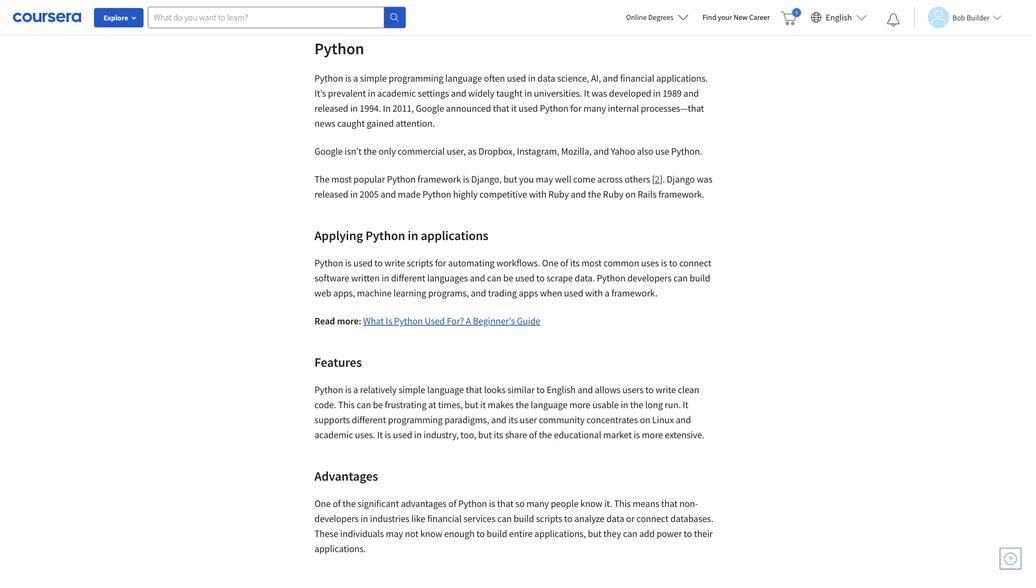 Task type: locate. For each thing, give the bounding box(es) containing it.
0 vertical spatial simple
[[360, 72, 387, 84]]

most
[[331, 173, 352, 185], [581, 257, 602, 269]]

of inside "python is a relatively simple language that looks similar to english and allows users to write clean code. this can be frustrating at times, but it makes the language more usable in the long run. it supports different programming paradigms, and its user community concentrates on linux and academic uses. it is used in industry, too, but its share of the educational market is more extensive."
[[529, 429, 537, 441]]

1 horizontal spatial framework.
[[658, 188, 705, 201]]

0 horizontal spatial its
[[494, 429, 503, 441]]

applications. inside 'python is a simple programming language often used in data science, ai, and financial applications. it's prevalent in academic settings and widely taught in universities. it was developed in 1989 and released in 1994. in 2011, google announced that it used python for many internal processes—that news caught gained attention.'
[[656, 72, 708, 84]]

significant
[[358, 498, 399, 510]]

clean
[[678, 384, 699, 396]]

to right "uses"
[[669, 257, 677, 269]]

language up community
[[531, 399, 567, 411]]

may inside one of the significant advantages of python is that so many people know it. this means that non- developers in industries like financial services can build scripts to analyze data or connect databases. these individuals may not know enough to build entire applications, but they can add power to their applications.
[[386, 528, 403, 540]]

english up community
[[547, 384, 576, 396]]

language up times,
[[427, 384, 464, 396]]

1 horizontal spatial more
[[642, 429, 663, 441]]

1 vertical spatial developers
[[314, 513, 359, 525]]

1 vertical spatial one
[[314, 498, 331, 510]]

0 vertical spatial applications.
[[656, 72, 708, 84]]

of down user on the bottom right of page
[[529, 429, 537, 441]]

individuals
[[340, 528, 384, 540]]

0 vertical spatial it
[[511, 102, 517, 115]]

2 link
[[655, 173, 660, 185]]

1 vertical spatial framework.
[[611, 287, 657, 299]]

framework. down django
[[658, 188, 705, 201]]

python is a simple programming language often used in data science, ai, and financial applications. it's prevalent in academic settings and widely taught in universities. it was developed in 1989 and released in 1994. in 2011, google announced that it used python for many internal processes—that news caught gained attention.
[[314, 72, 708, 130]]

and up extensive.
[[676, 414, 691, 426]]

python up it's
[[314, 72, 343, 84]]

1 vertical spatial its
[[508, 414, 518, 426]]

python up services
[[458, 498, 487, 510]]

and
[[603, 72, 618, 84], [451, 87, 466, 99], [684, 87, 699, 99], [594, 145, 609, 158], [381, 188, 396, 201], [571, 188, 586, 201], [470, 272, 485, 284], [471, 287, 486, 299], [578, 384, 593, 396], [491, 414, 507, 426], [676, 414, 691, 426]]

english
[[826, 12, 852, 23], [547, 384, 576, 396]]

the down similar
[[516, 399, 529, 411]]

1 vertical spatial it
[[683, 399, 688, 411]]

it inside 'python is a simple programming language often used in data science, ai, and financial applications. it's prevalent in academic settings and widely taught in universities. it was developed in 1989 and released in 1994. in 2011, google announced that it used python for many internal processes—that news caught gained attention.'
[[511, 102, 517, 115]]

what is python used for? a beginner's guide link
[[363, 315, 540, 327]]

for down universities.
[[570, 102, 582, 115]]

1 vertical spatial be
[[373, 399, 383, 411]]

used inside "python is a relatively simple language that looks similar to english and allows users to write clean code. this can be frustrating at times, but it makes the language more usable in the long run. it supports different programming paradigms, and its user community concentrates on linux and academic uses. it is used in industry, too, but its share of the educational market is more extensive."
[[393, 429, 412, 441]]

python is a relatively simple language that looks similar to english and allows users to write clean code. this can be frustrating at times, but it makes the language more usable in the long run. it supports different programming paradigms, and its user community concentrates on linux and academic uses. it is used in industry, too, but its share of the educational market is more extensive.
[[314, 384, 704, 441]]

different
[[391, 272, 425, 284], [352, 414, 386, 426]]

used down data.
[[564, 287, 583, 299]]

for
[[570, 102, 582, 115], [435, 257, 446, 269]]

1 vertical spatial may
[[386, 528, 403, 540]]

internal
[[608, 102, 639, 115]]

for inside python is used to write scripts for automating workflows. one of its most common uses is to connect software written in different languages and can be used to scrape data. python developers can build web apps, machine learning programs, and trading apps when used with a framework.
[[435, 257, 446, 269]]

add
[[639, 528, 655, 540]]

0 vertical spatial many
[[583, 102, 606, 115]]

but down analyze
[[588, 528, 602, 540]]

0 horizontal spatial scripts
[[407, 257, 433, 269]]

of down the advantages on the left bottom of the page
[[333, 498, 341, 510]]

the most popular python framework is django, but you may well come across others [ 2
[[314, 173, 660, 185]]

was
[[592, 87, 607, 99], [697, 173, 712, 185]]

data up universities.
[[537, 72, 555, 84]]

with inside ]. django was released in 2005 and made python highly competitive with ruby and the ruby on rails framework.
[[529, 188, 547, 201]]

was inside ]. django was released in 2005 and made python highly competitive with ruby and the ruby on rails framework.
[[697, 173, 712, 185]]

a down common in the top right of the page
[[605, 287, 610, 299]]

1 vertical spatial academic
[[314, 429, 353, 441]]

developers down "uses"
[[627, 272, 672, 284]]

2 released from the top
[[314, 188, 348, 201]]

0 horizontal spatial simple
[[360, 72, 387, 84]]

may down industries
[[386, 528, 403, 540]]

ruby down across
[[603, 188, 623, 201]]

the
[[363, 145, 377, 158], [588, 188, 601, 201], [516, 399, 529, 411], [630, 399, 643, 411], [539, 429, 552, 441], [343, 498, 356, 510]]

coursera image
[[13, 9, 81, 26]]

on inside ]. django was released in 2005 and made python highly competitive with ruby and the ruby on rails framework.
[[625, 188, 636, 201]]

0 horizontal spatial many
[[526, 498, 549, 510]]

0 horizontal spatial write
[[385, 257, 405, 269]]

in down the users
[[621, 399, 628, 411]]

in inside python is used to write scripts for automating workflows. one of its most common uses is to connect software written in different languages and can be used to scrape data. python developers can build web apps, machine learning programs, and trading apps when used with a framework.
[[382, 272, 389, 284]]

1 horizontal spatial different
[[391, 272, 425, 284]]

allows
[[595, 384, 621, 396]]

more down 'linux'
[[642, 429, 663, 441]]

1 vertical spatial different
[[352, 414, 386, 426]]

enough
[[444, 528, 475, 540]]

industries
[[370, 513, 410, 525]]

can
[[487, 272, 501, 284], [674, 272, 688, 284], [357, 399, 371, 411], [497, 513, 512, 525], [623, 528, 637, 540]]

0 vertical spatial build
[[690, 272, 710, 284]]

1 vertical spatial most
[[581, 257, 602, 269]]

show notifications image
[[887, 13, 900, 26]]

1989
[[663, 87, 682, 99]]

a left relatively
[[353, 384, 358, 396]]

1 horizontal spatial scripts
[[536, 513, 562, 525]]

0 horizontal spatial was
[[592, 87, 607, 99]]

1 horizontal spatial data
[[606, 513, 624, 525]]

used up apps
[[515, 272, 535, 284]]

but inside one of the significant advantages of python is that so many people know it. this means that non- developers in industries like financial services can build scripts to analyze data or connect databases. these individuals may not know enough to build entire applications, but they can add power to their applications.
[[588, 528, 602, 540]]

that
[[493, 102, 509, 115], [466, 384, 482, 396], [497, 498, 513, 510], [661, 498, 678, 510]]

[
[[652, 173, 655, 185]]

and down automating on the top left of page
[[470, 272, 485, 284]]

new
[[734, 12, 748, 22]]

0 vertical spatial google
[[416, 102, 444, 115]]

it inside 'python is a simple programming language often used in data science, ai, and financial applications. it's prevalent in academic settings and widely taught in universities. it was developed in 1989 and released in 1994. in 2011, google announced that it used python for many internal processes—that news caught gained attention.'
[[584, 87, 590, 99]]

write inside python is used to write scripts for automating workflows. one of its most common uses is to connect software written in different languages and can be used to scrape data. python developers can build web apps, machine learning programs, and trading apps when used with a framework.
[[385, 257, 405, 269]]

financial up enough
[[427, 513, 462, 525]]

1 vertical spatial google
[[314, 145, 343, 158]]

0 vertical spatial financial
[[620, 72, 655, 84]]

1 horizontal spatial for
[[570, 102, 582, 115]]

0 horizontal spatial it
[[377, 429, 383, 441]]

bob builder
[[953, 13, 990, 22]]

a
[[353, 72, 358, 84], [605, 287, 610, 299], [353, 384, 358, 396]]

apps
[[519, 287, 538, 299]]

1 horizontal spatial english
[[826, 12, 852, 23]]

more up community
[[569, 399, 590, 411]]

1 horizontal spatial with
[[585, 287, 603, 299]]

0 horizontal spatial on
[[625, 188, 636, 201]]

may
[[536, 173, 553, 185], [386, 528, 403, 540]]

one
[[542, 257, 558, 269], [314, 498, 331, 510]]

connect
[[679, 257, 711, 269], [637, 513, 669, 525]]

1 horizontal spatial its
[[508, 414, 518, 426]]

connect inside one of the significant advantages of python is that so many people know it. this means that non- developers in industries like financial services can build scripts to analyze data or connect databases. these individuals may not know enough to build entire applications, but they can add power to their applications.
[[637, 513, 669, 525]]

be up the trading
[[503, 272, 513, 284]]

0 horizontal spatial applications.
[[314, 543, 366, 555]]

1 horizontal spatial many
[[583, 102, 606, 115]]

simple up '1994.'
[[360, 72, 387, 84]]

connect inside python is used to write scripts for automating workflows. one of its most common uses is to connect software written in different languages and can be used to scrape data. python developers can build web apps, machine learning programs, and trading apps when used with a framework.
[[679, 257, 711, 269]]

google left isn't
[[314, 145, 343, 158]]

1 vertical spatial with
[[585, 287, 603, 299]]

developers inside one of the significant advantages of python is that so many people know it. this means that non- developers in industries like financial services can build scripts to analyze data or connect databases. these individuals may not know enough to build entire applications, but they can add power to their applications.
[[314, 513, 359, 525]]

write down applying python in applications
[[385, 257, 405, 269]]

developers inside python is used to write scripts for automating workflows. one of its most common uses is to connect software written in different languages and can be used to scrape data. python developers can build web apps, machine learning programs, and trading apps when used with a framework.
[[627, 272, 672, 284]]

to
[[374, 257, 383, 269], [669, 257, 677, 269], [536, 272, 545, 284], [537, 384, 545, 396], [646, 384, 654, 396], [564, 513, 572, 525], [477, 528, 485, 540], [684, 528, 692, 540]]

that down "taught"
[[493, 102, 509, 115]]

google
[[416, 102, 444, 115], [314, 145, 343, 158]]

is
[[345, 72, 351, 84], [463, 173, 469, 185], [345, 257, 351, 269], [661, 257, 667, 269], [345, 384, 351, 396], [385, 429, 391, 441], [634, 429, 640, 441], [489, 498, 495, 510]]

one up these
[[314, 498, 331, 510]]

competitive
[[480, 188, 527, 201]]

find your new career
[[703, 12, 770, 22]]

0 vertical spatial different
[[391, 272, 425, 284]]

many right so
[[526, 498, 549, 510]]

in up caught
[[350, 102, 358, 115]]

financial inside 'python is a simple programming language often used in data science, ai, and financial applications. it's prevalent in academic settings and widely taught in universities. it was developed in 1989 and released in 1994. in 2011, google announced that it used python for many internal processes—that news caught gained attention.'
[[620, 72, 655, 84]]

developed
[[609, 87, 651, 99]]

data
[[537, 72, 555, 84], [606, 513, 624, 525]]

online
[[626, 12, 647, 22]]

but up the paradigms,
[[465, 399, 478, 411]]

data left or
[[606, 513, 624, 525]]

0 vertical spatial one
[[542, 257, 558, 269]]

science,
[[557, 72, 589, 84]]

these
[[314, 528, 338, 540]]

its inside python is used to write scripts for automating workflows. one of its most common uses is to connect software written in different languages and can be used to scrape data. python developers can build web apps, machine learning programs, and trading apps when used with a framework.
[[570, 257, 580, 269]]

languages
[[427, 272, 468, 284]]

framework. inside ]. django was released in 2005 and made python highly competitive with ruby and the ruby on rails framework.
[[658, 188, 705, 201]]

in inside ]. django was released in 2005 and made python highly competitive with ruby and the ruby on rails framework.
[[350, 188, 358, 201]]

mozilla,
[[561, 145, 592, 158]]

1 horizontal spatial build
[[514, 513, 534, 525]]

0 vertical spatial may
[[536, 173, 553, 185]]

1 vertical spatial programming
[[388, 414, 443, 426]]

a up prevalent
[[353, 72, 358, 84]]

0 vertical spatial released
[[314, 102, 348, 115]]

entire
[[509, 528, 533, 540]]

written
[[351, 272, 380, 284]]

the down the advantages on the left bottom of the page
[[343, 498, 356, 510]]

academic down supports
[[314, 429, 353, 441]]

0 vertical spatial with
[[529, 188, 547, 201]]

a for write
[[353, 384, 358, 396]]

0 vertical spatial framework.
[[658, 188, 705, 201]]

degrees
[[648, 12, 674, 22]]

its
[[570, 257, 580, 269], [508, 414, 518, 426], [494, 429, 503, 441]]

2011,
[[393, 102, 414, 115]]

most right the the
[[331, 173, 352, 185]]

1 horizontal spatial developers
[[627, 272, 672, 284]]

2 horizontal spatial its
[[570, 257, 580, 269]]

but left 'you'
[[504, 173, 517, 185]]

1 vertical spatial write
[[656, 384, 676, 396]]

1 vertical spatial language
[[427, 384, 464, 396]]

is right market
[[634, 429, 640, 441]]

1 vertical spatial this
[[614, 498, 631, 510]]

academic
[[377, 87, 416, 99], [314, 429, 353, 441]]

online degrees
[[626, 12, 674, 22]]

ruby
[[548, 188, 569, 201], [603, 188, 623, 201]]

this right it.
[[614, 498, 631, 510]]

0 horizontal spatial for
[[435, 257, 446, 269]]

they
[[603, 528, 621, 540]]

1 horizontal spatial most
[[581, 257, 602, 269]]

0 horizontal spatial google
[[314, 145, 343, 158]]

1 horizontal spatial academic
[[377, 87, 416, 99]]

0 horizontal spatial be
[[373, 399, 383, 411]]

help center image
[[1004, 553, 1017, 566]]

to up "written"
[[374, 257, 383, 269]]

django
[[667, 173, 695, 185]]

used down "taught"
[[519, 102, 538, 115]]

it right uses.
[[377, 429, 383, 441]]

python inside one of the significant advantages of python is that so many people know it. this means that non- developers in industries like financial services can build scripts to analyze data or connect databases. these individuals may not know enough to build entire applications, but they can add power to their applications.
[[458, 498, 487, 510]]

users
[[622, 384, 644, 396]]

2 vertical spatial a
[[353, 384, 358, 396]]

1 vertical spatial on
[[640, 414, 650, 426]]

know
[[580, 498, 602, 510], [420, 528, 442, 540]]

in
[[528, 72, 536, 84], [368, 87, 375, 99], [524, 87, 532, 99], [653, 87, 661, 99], [350, 102, 358, 115], [350, 188, 358, 201], [408, 227, 418, 244], [382, 272, 389, 284], [621, 399, 628, 411], [414, 429, 422, 441], [361, 513, 368, 525]]

0 vertical spatial scripts
[[407, 257, 433, 269]]

concentrates
[[587, 414, 638, 426]]

1 horizontal spatial on
[[640, 414, 650, 426]]

looks
[[484, 384, 506, 396]]

the down come
[[588, 188, 601, 201]]

that inside 'python is a simple programming language often used in data science, ai, and financial applications. it's prevalent in academic settings and widely taught in universities. it was developed in 1989 and released in 1994. in 2011, google announced that it used python for many internal processes—that news caught gained attention.'
[[493, 102, 509, 115]]

is right "uses"
[[661, 257, 667, 269]]

0 vertical spatial connect
[[679, 257, 711, 269]]

1 vertical spatial simple
[[399, 384, 425, 396]]

and down makes
[[491, 414, 507, 426]]

programming up settings
[[389, 72, 443, 84]]

of
[[560, 257, 568, 269], [529, 429, 537, 441], [333, 498, 341, 510], [448, 498, 456, 510]]

scripts up 'languages'
[[407, 257, 433, 269]]

and up announced
[[451, 87, 466, 99]]

for up 'languages'
[[435, 257, 446, 269]]

scripts up applications,
[[536, 513, 562, 525]]

instagram,
[[517, 145, 559, 158]]

applications. down these
[[314, 543, 366, 555]]

when
[[540, 287, 562, 299]]

1 vertical spatial it
[[480, 399, 486, 411]]

that left looks
[[466, 384, 482, 396]]

the
[[314, 173, 330, 185]]

1 vertical spatial financial
[[427, 513, 462, 525]]

1 horizontal spatial was
[[697, 173, 712, 185]]

python right the is
[[394, 315, 423, 327]]

0 vertical spatial write
[[385, 257, 405, 269]]

the inside one of the significant advantages of python is that so many people know it. this means that non- developers in industries like financial services can build scripts to analyze data or connect databases. these individuals may not know enough to build entire applications, but they can add power to their applications.
[[343, 498, 356, 510]]

framework. inside python is used to write scripts for automating workflows. one of its most common uses is to connect software written in different languages and can be used to scrape data. python developers can build web apps, machine learning programs, and trading apps when used with a framework.
[[611, 287, 657, 299]]

was inside 'python is a simple programming language often used in data science, ai, and financial applications. it's prevalent in academic settings and widely taught in universities. it was developed in 1989 and released in 1994. in 2011, google announced that it used python for many internal processes—that news caught gained attention.'
[[592, 87, 607, 99]]

academic inside "python is a relatively simple language that looks similar to english and allows users to write clean code. this can be frustrating at times, but it makes the language more usable in the long run. it supports different programming paradigms, and its user community concentrates on linux and academic uses. it is used in industry, too, but its share of the educational market is more extensive."
[[314, 429, 353, 441]]

2 horizontal spatial build
[[690, 272, 710, 284]]

is up services
[[489, 498, 495, 510]]

may right 'you'
[[536, 173, 553, 185]]

guide
[[517, 315, 540, 327]]

released up news
[[314, 102, 348, 115]]

to up when
[[536, 272, 545, 284]]

0 horizontal spatial more
[[569, 399, 590, 411]]

many inside one of the significant advantages of python is that so many people know it. this means that non- developers in industries like financial services can build scripts to analyze data or connect databases. these individuals may not know enough to build entire applications, but they can add power to their applications.
[[526, 498, 549, 510]]

0 horizontal spatial build
[[487, 528, 507, 540]]

framework.
[[658, 188, 705, 201], [611, 287, 657, 299]]

0 vertical spatial a
[[353, 72, 358, 84]]

1 vertical spatial was
[[697, 173, 712, 185]]

was down ai,
[[592, 87, 607, 99]]

0 vertical spatial this
[[338, 399, 355, 411]]

0 vertical spatial its
[[570, 257, 580, 269]]

1 horizontal spatial know
[[580, 498, 602, 510]]

language inside 'python is a simple programming language often used in data science, ai, and financial applications. it's prevalent in academic settings and widely taught in universities. it was developed in 1989 and released in 1994. in 2011, google announced that it used python for many internal processes—that news caught gained attention.'
[[445, 72, 482, 84]]

the down the users
[[630, 399, 643, 411]]

0 vertical spatial english
[[826, 12, 852, 23]]

1 horizontal spatial simple
[[399, 384, 425, 396]]

different inside "python is a relatively simple language that looks similar to english and allows users to write clean code. this can be frustrating at times, but it makes the language more usable in the long run. it supports different programming paradigms, and its user community concentrates on linux and academic uses. it is used in industry, too, but its share of the educational market is more extensive."
[[352, 414, 386, 426]]

1 horizontal spatial financial
[[620, 72, 655, 84]]

1 horizontal spatial google
[[416, 102, 444, 115]]

used up "taught"
[[507, 72, 526, 84]]

different up uses.
[[352, 414, 386, 426]]

0 vertical spatial language
[[445, 72, 482, 84]]

was right django
[[697, 173, 712, 185]]

1 horizontal spatial this
[[614, 498, 631, 510]]

in left 2005 at the left
[[350, 188, 358, 201]]

of up scrape
[[560, 257, 568, 269]]

long
[[645, 399, 663, 411]]

explore button
[[94, 8, 144, 27]]

and left yahoo
[[594, 145, 609, 158]]

0 horizontal spatial developers
[[314, 513, 359, 525]]

one up scrape
[[542, 257, 558, 269]]

widely
[[468, 87, 494, 99]]

1 horizontal spatial it
[[511, 102, 517, 115]]

0 vertical spatial it
[[584, 87, 590, 99]]

different up learning
[[391, 272, 425, 284]]

google down settings
[[416, 102, 444, 115]]

1 vertical spatial data
[[606, 513, 624, 525]]

in up universities.
[[528, 72, 536, 84]]

it down "taught"
[[511, 102, 517, 115]]

1 vertical spatial released
[[314, 188, 348, 201]]

None search field
[[148, 7, 406, 28]]

is up prevalent
[[345, 72, 351, 84]]

0 horizontal spatial data
[[537, 72, 555, 84]]

be
[[503, 272, 513, 284], [373, 399, 383, 411]]

0 horizontal spatial this
[[338, 399, 355, 411]]

1 vertical spatial scripts
[[536, 513, 562, 525]]

it right run. at the bottom of the page
[[683, 399, 688, 411]]

many left 'internal'
[[583, 102, 606, 115]]

used up "written"
[[353, 257, 373, 269]]

0 horizontal spatial english
[[547, 384, 576, 396]]

programming inside 'python is a simple programming language often used in data science, ai, and financial applications. it's prevalent in academic settings and widely taught in universities. it was developed in 1989 and released in 1994. in 2011, google announced that it used python for many internal processes—that news caught gained attention.'
[[389, 72, 443, 84]]

in down made
[[408, 227, 418, 244]]

2
[[655, 173, 660, 185]]

0 horizontal spatial one
[[314, 498, 331, 510]]

for inside 'python is a simple programming language often used in data science, ai, and financial applications. it's prevalent in academic settings and widely taught in universities. it was developed in 1989 and released in 1994. in 2011, google announced that it used python for many internal processes—that news caught gained attention.'
[[570, 102, 582, 115]]

1 ruby from the left
[[548, 188, 569, 201]]

programming inside "python is a relatively simple language that looks similar to english and allows users to write clean code. this can be frustrating at times, but it makes the language more usable in the long run. it supports different programming paradigms, and its user community concentrates on linux and academic uses. it is used in industry, too, but its share of the educational market is more extensive."
[[388, 414, 443, 426]]

write up run. at the bottom of the page
[[656, 384, 676, 396]]

python inside ]. django was released in 2005 and made python highly competitive with ruby and the ruby on rails framework.
[[423, 188, 451, 201]]

a inside 'python is a simple programming language often used in data science, ai, and financial applications. it's prevalent in academic settings and widely taught in universities. it was developed in 1989 and released in 1994. in 2011, google announced that it used python for many internal processes—that news caught gained attention.'
[[353, 72, 358, 84]]

its up data.
[[570, 257, 580, 269]]

applications. up 1989
[[656, 72, 708, 84]]

on down long
[[640, 414, 650, 426]]

0 vertical spatial developers
[[627, 272, 672, 284]]

one inside python is used to write scripts for automating workflows. one of its most common uses is to connect software written in different languages and can be used to scrape data. python developers can build web apps, machine learning programs, and trading apps when used with a framework.
[[542, 257, 558, 269]]

in up machine
[[382, 272, 389, 284]]

most up data.
[[581, 257, 602, 269]]

a inside "python is a relatively simple language that looks similar to english and allows users to write clean code. this can be frustrating at times, but it makes the language more usable in the long run. it supports different programming paradigms, and its user community concentrates on linux and academic uses. it is used in industry, too, but its share of the educational market is more extensive."
[[353, 384, 358, 396]]

this up supports
[[338, 399, 355, 411]]

1 horizontal spatial one
[[542, 257, 558, 269]]

most inside python is used to write scripts for automating workflows. one of its most common uses is to connect software written in different languages and can be used to scrape data. python developers can build web apps, machine learning programs, and trading apps when used with a framework.
[[581, 257, 602, 269]]

it
[[511, 102, 517, 115], [480, 399, 486, 411]]

build inside python is used to write scripts for automating workflows. one of its most common uses is to connect software written in different languages and can be used to scrape data. python developers can build web apps, machine learning programs, and trading apps when used with a framework.
[[690, 272, 710, 284]]

used down frustrating
[[393, 429, 412, 441]]

that left non-
[[661, 498, 678, 510]]

1 released from the top
[[314, 102, 348, 115]]



Task type: vqa. For each thing, say whether or not it's contained in the screenshot.
build
yes



Task type: describe. For each thing, give the bounding box(es) containing it.
in left 1989
[[653, 87, 661, 99]]

1 horizontal spatial may
[[536, 173, 553, 185]]

more:
[[337, 315, 361, 327]]

python up software
[[314, 257, 343, 269]]

language for frustrating
[[427, 384, 464, 396]]

times,
[[438, 399, 463, 411]]

like
[[411, 513, 425, 525]]

explore
[[103, 13, 128, 23]]

automating
[[448, 257, 495, 269]]

or
[[626, 513, 635, 525]]

the down community
[[539, 429, 552, 441]]

well
[[555, 173, 571, 185]]

in left industry,
[[414, 429, 422, 441]]

that left so
[[497, 498, 513, 510]]

only
[[379, 145, 396, 158]]

to left their
[[684, 528, 692, 540]]

this inside one of the significant advantages of python is that so many people know it. this means that non- developers in industries like financial services can build scripts to analyze data or connect databases. these individuals may not know enough to build entire applications, but they can add power to their applications.
[[614, 498, 631, 510]]

english inside button
[[826, 12, 852, 23]]

a
[[466, 315, 471, 327]]

google inside 'python is a simple programming language often used in data science, ai, and financial applications. it's prevalent in academic settings and widely taught in universities. it was developed in 1989 and released in 1994. in 2011, google announced that it used python for many internal processes—that news caught gained attention.'
[[416, 102, 444, 115]]

gained
[[367, 117, 394, 130]]

of inside python is used to write scripts for automating workflows. one of its most common uses is to connect software written in different languages and can be used to scrape data. python developers can build web apps, machine learning programs, and trading apps when used with a framework.
[[560, 257, 568, 269]]

come
[[573, 173, 595, 185]]

and down come
[[571, 188, 586, 201]]

processes—that
[[641, 102, 704, 115]]

academic inside 'python is a simple programming language often used in data science, ai, and financial applications. it's prevalent in academic settings and widely taught in universities. it was developed in 1989 and released in 1994. in 2011, google announced that it used python for many internal processes—that news caught gained attention.'
[[377, 87, 416, 99]]

python.
[[671, 145, 702, 158]]

google isn't the only commercial user, as dropbox, instagram, mozilla, and yahoo also use python.
[[314, 145, 702, 158]]

databases.
[[671, 513, 713, 525]]

python is used to write scripts for automating workflows. one of its most common uses is to connect software written in different languages and can be used to scrape data. python developers can build web apps, machine learning programs, and trading apps when used with a framework.
[[314, 257, 711, 299]]

be inside python is used to write scripts for automating workflows. one of its most common uses is to connect software written in different languages and can be used to scrape data. python developers can build web apps, machine learning programs, and trading apps when used with a framework.
[[503, 272, 513, 284]]

to down people
[[564, 513, 572, 525]]

similar
[[507, 384, 535, 396]]

it.
[[604, 498, 612, 510]]

bob
[[953, 13, 965, 22]]

the right isn't
[[363, 145, 377, 158]]

be inside "python is a relatively simple language that looks similar to english and allows users to write clean code. this can be frustrating at times, but it makes the language more usable in the long run. it supports different programming paradigms, and its user community concentrates on linux and academic uses. it is used in industry, too, but its share of the educational market is more extensive."
[[373, 399, 383, 411]]

is
[[386, 315, 392, 327]]

this inside "python is a relatively simple language that looks similar to english and allows users to write clean code. this can be frustrating at times, but it makes the language more usable in the long run. it supports different programming paradigms, and its user community concentrates on linux and academic uses. it is used in industry, too, but its share of the educational market is more extensive."
[[338, 399, 355, 411]]

online degrees button
[[617, 5, 697, 29]]

for?
[[447, 315, 464, 327]]

their
[[694, 528, 713, 540]]

one of the significant advantages of python is that so many people know it. this means that non- developers in industries like financial services can build scripts to analyze data or connect databases. these individuals may not know enough to build entire applications, but they can add power to their applications.
[[314, 498, 713, 555]]

uses.
[[355, 429, 375, 441]]

applying python in applications
[[314, 227, 488, 244]]

share
[[505, 429, 527, 441]]

is up highly
[[463, 173, 469, 185]]

simple inside 'python is a simple programming language often used in data science, ai, and financial applications. it's prevalent in academic settings and widely taught in universities. it was developed in 1989 and released in 1994. in 2011, google announced that it used python for many internal processes—that news caught gained attention.'
[[360, 72, 387, 84]]

market
[[603, 429, 632, 441]]

rails
[[638, 188, 657, 201]]

applications. inside one of the significant advantages of python is that so many people know it. this means that non- developers in industries like financial services can build scripts to analyze data or connect databases. these individuals may not know enough to build entire applications, but they can add power to their applications.
[[314, 543, 366, 555]]

a for it's
[[353, 72, 358, 84]]

supports
[[314, 414, 350, 426]]

with inside python is used to write scripts for automating workflows. one of its most common uses is to connect software written in different languages and can be used to scrape data. python developers can build web apps, machine learning programs, and trading apps when used with a framework.
[[585, 287, 603, 299]]

read more: what is python used for? a beginner's guide
[[314, 315, 540, 327]]

applications,
[[535, 528, 586, 540]]

python up made
[[387, 173, 416, 185]]

django,
[[471, 173, 502, 185]]

your
[[718, 12, 732, 22]]

0 vertical spatial more
[[569, 399, 590, 411]]

scrape
[[547, 272, 573, 284]]

simple inside "python is a relatively simple language that looks similar to english and allows users to write clean code. this can be frustrating at times, but it makes the language more usable in the long run. it supports different programming paradigms, and its user community concentrates on linux and academic uses. it is used in industry, too, but its share of the educational market is more extensive."
[[399, 384, 425, 396]]

1 vertical spatial build
[[514, 513, 534, 525]]

and left allows
[[578, 384, 593, 396]]

yahoo
[[611, 145, 635, 158]]

what
[[363, 315, 384, 327]]

announced
[[446, 102, 491, 115]]

also
[[637, 145, 653, 158]]

user
[[520, 414, 537, 426]]

python down universities.
[[540, 102, 569, 115]]

released inside ]. django was released in 2005 and made python highly competitive with ruby and the ruby on rails framework.
[[314, 188, 348, 201]]

read
[[314, 315, 335, 327]]

python inside "python is a relatively simple language that looks similar to english and allows users to write clean code. this can be frustrating at times, but it makes the language more usable in the long run. it supports different programming paradigms, and its user community concentrates on linux and academic uses. it is used in industry, too, but its share of the educational market is more extensive."
[[314, 384, 343, 396]]

not
[[405, 528, 418, 540]]

news
[[314, 117, 335, 130]]

2 vertical spatial language
[[531, 399, 567, 411]]

a inside python is used to write scripts for automating workflows. one of its most common uses is to connect software written in different languages and can be used to scrape data. python developers can build web apps, machine learning programs, and trading apps when used with a framework.
[[605, 287, 610, 299]]

common
[[604, 257, 639, 269]]

0 vertical spatial know
[[580, 498, 602, 510]]

and left the trading
[[471, 287, 486, 299]]

power
[[657, 528, 682, 540]]

scripts inside one of the significant advantages of python is that so many people know it. this means that non- developers in industries like financial services can build scripts to analyze data or connect databases. these individuals may not know enough to build entire applications, but they can add power to their applications.
[[536, 513, 562, 525]]

and right 1989
[[684, 87, 699, 99]]

python up prevalent
[[314, 38, 364, 58]]

software
[[314, 272, 349, 284]]

is inside 'python is a simple programming language often used in data science, ai, and financial applications. it's prevalent in academic settings and widely taught in universities. it was developed in 1989 and released in 1994. in 2011, google announced that it used python for many internal processes—that news caught gained attention.'
[[345, 72, 351, 84]]

in inside one of the significant advantages of python is that so many people know it. this means that non- developers in industries like financial services can build scripts to analyze data or connect databases. these individuals may not know enough to build entire applications, but they can add power to their applications.
[[361, 513, 368, 525]]

2 vertical spatial its
[[494, 429, 503, 441]]

analyze
[[574, 513, 605, 525]]

apps,
[[333, 287, 355, 299]]

and right 2005 at the left
[[381, 188, 396, 201]]

2 vertical spatial it
[[377, 429, 383, 441]]

means
[[633, 498, 659, 510]]

across
[[597, 173, 623, 185]]

is inside one of the significant advantages of python is that so many people know it. this means that non- developers in industries like financial services can build scripts to analyze data or connect databases. these individuals may not know enough to build entire applications, but they can add power to their applications.
[[489, 498, 495, 510]]

many inside 'python is a simple programming language often used in data science, ai, and financial applications. it's prevalent in academic settings and widely taught in universities. it was developed in 1989 and released in 1994. in 2011, google announced that it used python for many internal processes—that news caught gained attention.'
[[583, 102, 606, 115]]

python down 2005 at the left
[[366, 227, 405, 244]]

web
[[314, 287, 331, 299]]

scripts inside python is used to write scripts for automating workflows. one of its most common uses is to connect software written in different languages and can be used to scrape data. python developers can build web apps, machine learning programs, and trading apps when used with a framework.
[[407, 257, 433, 269]]

english inside "python is a relatively simple language that looks similar to english and allows users to write clean code. this can be frustrating at times, but it makes the language more usable in the long run. it supports different programming paradigms, and its user community concentrates on linux and academic uses. it is used in industry, too, but its share of the educational market is more extensive."
[[547, 384, 576, 396]]

to up long
[[646, 384, 654, 396]]

usable
[[592, 399, 619, 411]]

use
[[655, 145, 669, 158]]

2 horizontal spatial it
[[683, 399, 688, 411]]

often
[[484, 72, 505, 84]]

data.
[[575, 272, 595, 284]]

is down features
[[345, 384, 351, 396]]

1 vertical spatial more
[[642, 429, 663, 441]]

on inside "python is a relatively simple language that looks similar to english and allows users to write clean code. this can be frustrating at times, but it makes the language more usable in the long run. it supports different programming paradigms, and its user community concentrates on linux and academic uses. it is used in industry, too, but its share of the educational market is more extensive."
[[640, 414, 650, 426]]

but right too,
[[478, 429, 492, 441]]

programs,
[[428, 287, 469, 299]]

]. django was released in 2005 and made python highly competitive with ruby and the ruby on rails framework.
[[314, 173, 712, 201]]

applications
[[421, 227, 488, 244]]

dropbox,
[[478, 145, 515, 158]]

one inside one of the significant advantages of python is that so many people know it. this means that non- developers in industries like financial services can build scripts to analyze data or connect databases. these individuals may not know enough to build entire applications, but they can add power to their applications.
[[314, 498, 331, 510]]

financial inside one of the significant advantages of python is that so many people know it. this means that non- developers in industries like financial services can build scripts to analyze data or connect databases. these individuals may not know enough to build entire applications, but they can add power to their applications.
[[427, 513, 462, 525]]

run.
[[665, 399, 681, 411]]

the inside ]. django was released in 2005 and made python highly competitive with ruby and the ruby on rails framework.
[[588, 188, 601, 201]]

find your new career link
[[697, 11, 775, 24]]

2 ruby from the left
[[603, 188, 623, 201]]

2005
[[360, 188, 379, 201]]

services
[[464, 513, 496, 525]]

english button
[[807, 0, 871, 35]]

as
[[468, 145, 477, 158]]

can inside "python is a relatively simple language that looks similar to english and allows users to write clean code. this can be frustrating at times, but it makes the language more usable in the long run. it supports different programming paradigms, and its user community concentrates on linux and academic uses. it is used in industry, too, but its share of the educational market is more extensive."
[[357, 399, 371, 411]]

framework
[[418, 173, 461, 185]]

learning
[[394, 287, 426, 299]]

different inside python is used to write scripts for automating workflows. one of its most common uses is to connect software written in different languages and can be used to scrape data. python developers can build web apps, machine learning programs, and trading apps when used with a framework.
[[391, 272, 425, 284]]

that inside "python is a relatively simple language that looks similar to english and allows users to write clean code. this can be frustrating at times, but it makes the language more usable in the long run. it supports different programming paradigms, and its user community concentrates on linux and academic uses. it is used in industry, too, but its share of the educational market is more extensive."
[[466, 384, 482, 396]]

in up '1994.'
[[368, 87, 375, 99]]

people
[[551, 498, 579, 510]]

in right "taught"
[[524, 87, 532, 99]]

write inside "python is a relatively simple language that looks similar to english and allows users to write clean code. this can be frustrating at times, but it makes the language more usable in the long run. it supports different programming paradigms, and its user community concentrates on linux and academic uses. it is used in industry, too, but its share of the educational market is more extensive."
[[656, 384, 676, 396]]

What do you want to learn? text field
[[148, 7, 384, 28]]

makes
[[488, 399, 514, 411]]

python down common in the top right of the page
[[597, 272, 626, 284]]

trading
[[488, 287, 517, 299]]

code.
[[314, 399, 336, 411]]

data inside 'python is a simple programming language often used in data science, ai, and financial applications. it's prevalent in academic settings and widely taught in universities. it was developed in 1989 and released in 1994. in 2011, google announced that it used python for many internal processes—that news caught gained attention.'
[[537, 72, 555, 84]]

community
[[539, 414, 585, 426]]

extensive.
[[665, 429, 704, 441]]

0 vertical spatial most
[[331, 173, 352, 185]]

data inside one of the significant advantages of python is that so many people know it. this means that non- developers in industries like financial services can build scripts to analyze data or connect databases. these individuals may not know enough to build entire applications, but they can add power to their applications.
[[606, 513, 624, 525]]

language for widely
[[445, 72, 482, 84]]

released inside 'python is a simple programming language often used in data science, ai, and financial applications. it's prevalent in academic settings and widely taught in universities. it was developed in 1989 and released in 1994. in 2011, google announced that it used python for many internal processes—that news caught gained attention.'
[[314, 102, 348, 115]]

so
[[515, 498, 525, 510]]

it inside "python is a relatively simple language that looks similar to english and allows users to write clean code. this can be frustrating at times, but it makes the language more usable in the long run. it supports different programming paradigms, and its user community concentrates on linux and academic uses. it is used in industry, too, but its share of the educational market is more extensive."
[[480, 399, 486, 411]]

universities.
[[534, 87, 582, 99]]

to right similar
[[537, 384, 545, 396]]

shopping cart: 1 item image
[[781, 8, 801, 25]]

ai,
[[591, 72, 601, 84]]

features
[[314, 354, 362, 370]]

at
[[428, 399, 436, 411]]

highly
[[453, 188, 478, 201]]

and right ai,
[[603, 72, 618, 84]]

caught
[[337, 117, 365, 130]]

industry,
[[424, 429, 459, 441]]

0 horizontal spatial know
[[420, 528, 442, 540]]

of right advantages
[[448, 498, 456, 510]]

to down services
[[477, 528, 485, 540]]

builder
[[967, 13, 990, 22]]

is up software
[[345, 257, 351, 269]]

is right uses.
[[385, 429, 391, 441]]

applying
[[314, 227, 363, 244]]



